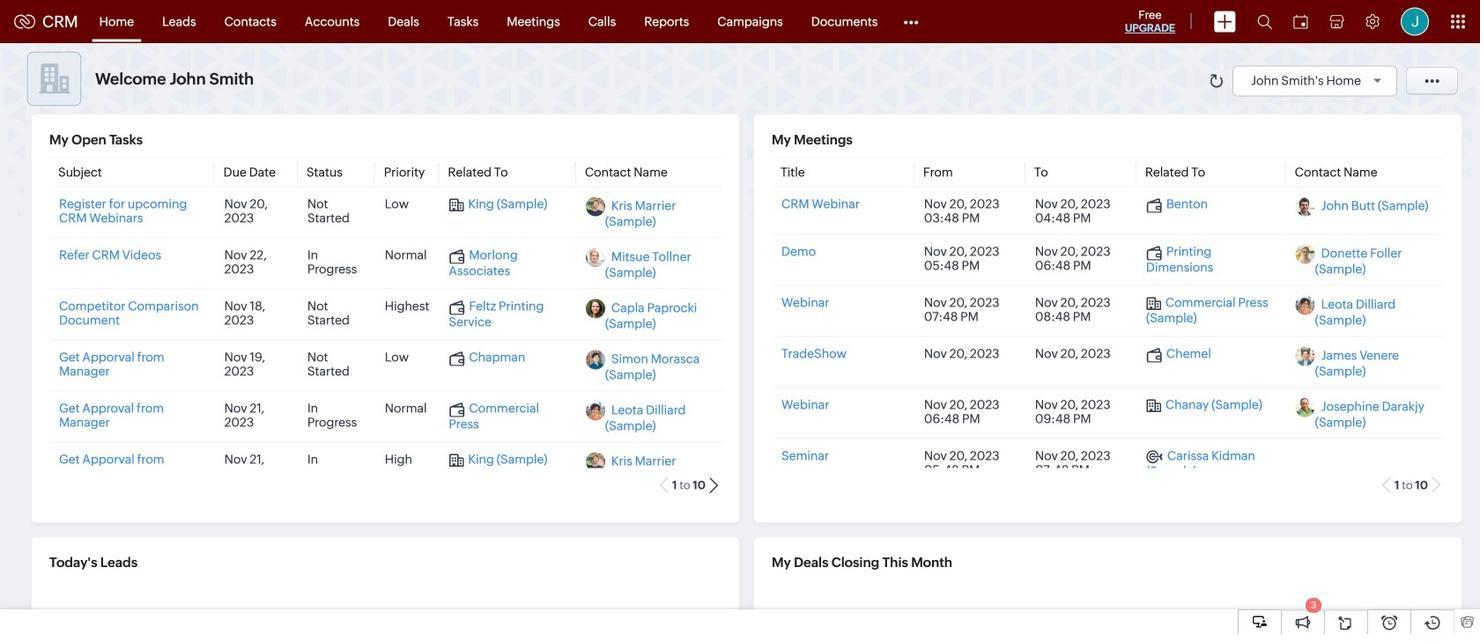 Task type: locate. For each thing, give the bounding box(es) containing it.
search element
[[1247, 0, 1283, 43]]

search image
[[1258, 14, 1273, 29]]

calendar image
[[1294, 15, 1309, 29]]



Task type: vqa. For each thing, say whether or not it's contained in the screenshot.
Create Menu image on the top right
yes



Task type: describe. For each thing, give the bounding box(es) containing it.
profile image
[[1402, 7, 1430, 36]]

create menu image
[[1215, 11, 1237, 32]]

create menu element
[[1204, 0, 1247, 43]]

profile element
[[1391, 0, 1440, 43]]

logo image
[[14, 15, 35, 29]]

Other Modules field
[[892, 7, 930, 36]]



